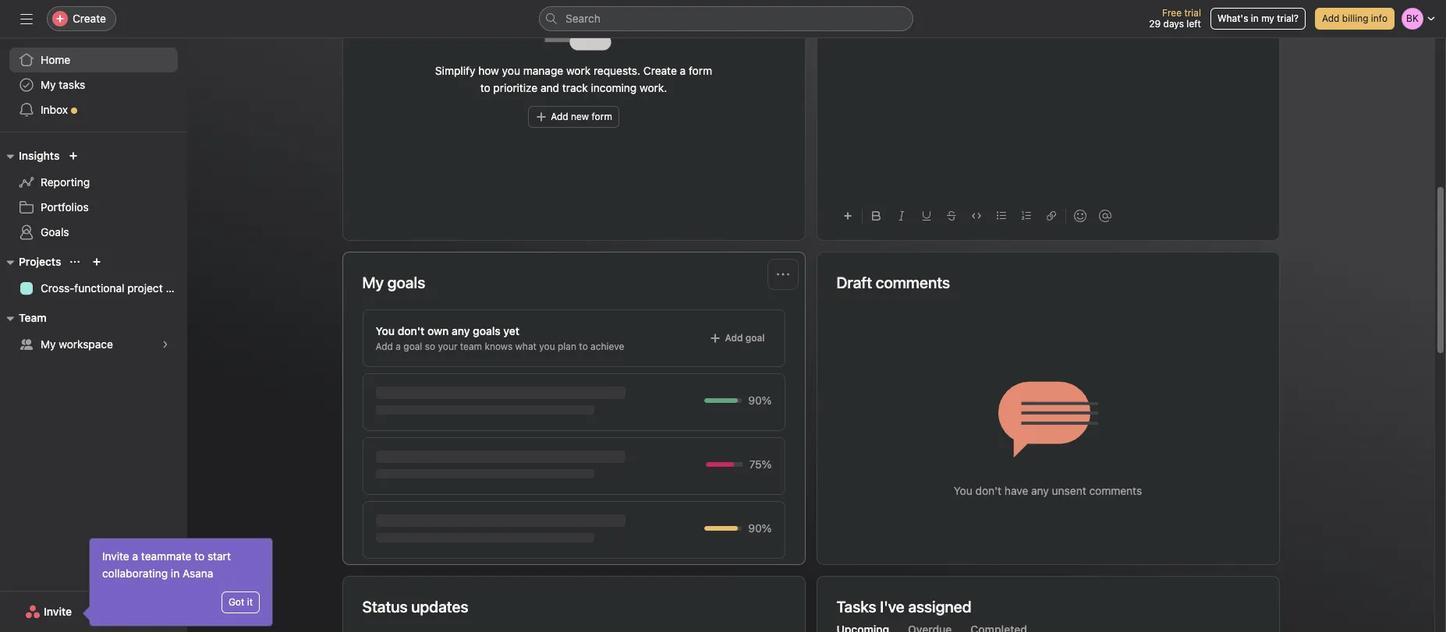 Task type: vqa. For each thing, say whether or not it's contained in the screenshot.
archive to the right
no



Task type: describe. For each thing, give the bounding box(es) containing it.
invite for invite
[[44, 605, 72, 619]]

search
[[566, 12, 601, 25]]

invite button
[[15, 598, 82, 626]]

create button
[[47, 6, 116, 31]]

goal inside you don't own any goals yet add a goal so your team knows what you plan to achieve
[[404, 341, 422, 353]]

hide sidebar image
[[20, 12, 33, 25]]

add for add new form
[[551, 111, 568, 122]]

work
[[566, 64, 591, 77]]

my for my workspace
[[41, 338, 56, 351]]

your
[[438, 341, 458, 353]]

billing
[[1343, 12, 1369, 24]]

tasks
[[59, 78, 85, 91]]

portfolios
[[41, 201, 89, 214]]

how
[[478, 64, 499, 77]]

you for you don't own any goals yet add a goal so your team knows what you plan to achieve
[[376, 325, 395, 338]]

actions image
[[777, 268, 789, 281]]

see details, my workspace image
[[161, 340, 170, 350]]

italics image
[[897, 211, 906, 221]]

don't for have
[[976, 484, 1002, 498]]

underline image
[[922, 211, 931, 221]]

info
[[1371, 12, 1388, 24]]

you for you don't have any unsent comments
[[954, 484, 973, 498]]

goals
[[473, 325, 501, 338]]

my workspace link
[[9, 332, 178, 357]]

numbered list image
[[1022, 211, 1031, 221]]

trial?
[[1277, 12, 1299, 24]]

strikethrough image
[[947, 211, 956, 221]]

manage
[[523, 64, 563, 77]]

team
[[19, 311, 47, 325]]

global element
[[0, 38, 187, 132]]

create inside "simplify how you manage work requests. create a form to prioritize and track incoming work."
[[644, 64, 677, 77]]

free trial 29 days left
[[1149, 7, 1201, 30]]

any for own
[[452, 325, 470, 338]]

draft comments
[[837, 274, 950, 292]]

left
[[1187, 18, 1201, 30]]

portfolios link
[[9, 195, 178, 220]]

prioritize
[[493, 81, 538, 94]]

and
[[541, 81, 559, 94]]

in inside invite a teammate to start collaborating in asana got it
[[171, 567, 180, 580]]

yet
[[504, 325, 520, 338]]

you don't have any unsent comments
[[954, 484, 1142, 498]]

collaborating
[[102, 567, 168, 580]]

invite a teammate to start collaborating in asana got it
[[102, 550, 253, 609]]

goals link
[[9, 220, 178, 245]]

projects button
[[0, 253, 61, 271]]

bold image
[[872, 211, 881, 221]]

comments
[[1089, 484, 1142, 498]]

invite for invite a teammate to start collaborating in asana got it
[[102, 550, 129, 563]]

create inside popup button
[[73, 12, 106, 25]]

new project or portfolio image
[[92, 257, 102, 267]]

free
[[1162, 7, 1182, 19]]

29
[[1149, 18, 1161, 30]]

it
[[247, 597, 253, 609]]

75%
[[749, 458, 772, 471]]

start
[[208, 550, 231, 563]]

asana
[[183, 567, 213, 580]]

cross-
[[41, 282, 74, 295]]

form inside button
[[592, 111, 612, 122]]

any for have
[[1031, 484, 1049, 498]]

incoming
[[591, 81, 637, 94]]

add for add billing info
[[1322, 12, 1340, 24]]

insights button
[[0, 147, 60, 165]]

have
[[1005, 484, 1029, 498]]

a for form
[[680, 64, 686, 77]]

a for goal
[[396, 341, 401, 353]]

team button
[[0, 309, 47, 328]]

what's
[[1218, 12, 1249, 24]]

my for my tasks
[[41, 78, 56, 91]]

my goals
[[362, 274, 425, 292]]



Task type: locate. For each thing, give the bounding box(es) containing it.
what's in my trial? button
[[1211, 8, 1306, 30]]

work.
[[640, 81, 667, 94]]

add new form
[[551, 111, 612, 122]]

project
[[127, 282, 163, 295]]

0 horizontal spatial don't
[[398, 325, 425, 338]]

bulleted list image
[[997, 211, 1006, 221]]

1 horizontal spatial any
[[1031, 484, 1049, 498]]

projects
[[19, 255, 61, 268]]

2 horizontal spatial to
[[579, 341, 588, 353]]

don't for own
[[398, 325, 425, 338]]

a
[[680, 64, 686, 77], [396, 341, 401, 353], [132, 550, 138, 563]]

goal
[[746, 332, 765, 344], [404, 341, 422, 353]]

0 vertical spatial don't
[[398, 325, 425, 338]]

show options, current sort, top image
[[71, 257, 80, 267]]

0 vertical spatial 90%
[[748, 394, 772, 407]]

0 vertical spatial invite
[[102, 550, 129, 563]]

1 horizontal spatial you
[[539, 341, 555, 353]]

goals
[[41, 225, 69, 239]]

0 vertical spatial plan
[[166, 282, 187, 295]]

new
[[571, 111, 589, 122]]

teams element
[[0, 304, 187, 360]]

you down the my goals
[[376, 325, 395, 338]]

in down teammate
[[171, 567, 180, 580]]

1 my from the top
[[41, 78, 56, 91]]

you
[[376, 325, 395, 338], [954, 484, 973, 498]]

1 vertical spatial invite
[[44, 605, 72, 619]]

to down how
[[480, 81, 490, 94]]

i've assigned
[[880, 598, 972, 616]]

1 90% from the top
[[748, 394, 772, 407]]

in inside "button"
[[1251, 12, 1259, 24]]

1 horizontal spatial a
[[396, 341, 401, 353]]

search button
[[539, 6, 914, 31]]

in left 'my'
[[1251, 12, 1259, 24]]

a inside you don't own any goals yet add a goal so your team knows what you plan to achieve
[[396, 341, 401, 353]]

teammate
[[141, 550, 192, 563]]

0 vertical spatial my
[[41, 78, 56, 91]]

form down "search" button
[[689, 64, 712, 77]]

1 horizontal spatial goal
[[746, 332, 765, 344]]

add
[[1322, 12, 1340, 24], [551, 111, 568, 122], [725, 332, 743, 344], [376, 341, 393, 353]]

track
[[562, 81, 588, 94]]

knows
[[485, 341, 513, 353]]

1 vertical spatial you
[[954, 484, 973, 498]]

reporting link
[[9, 170, 178, 195]]

0 horizontal spatial in
[[171, 567, 180, 580]]

form right new
[[592, 111, 612, 122]]

a up collaborating
[[132, 550, 138, 563]]

a right requests.
[[680, 64, 686, 77]]

what
[[515, 341, 537, 353]]

1 vertical spatial any
[[1031, 484, 1049, 498]]

toolbar
[[837, 198, 1260, 233]]

my left tasks
[[41, 78, 56, 91]]

0 horizontal spatial you
[[502, 64, 520, 77]]

my down team
[[41, 338, 56, 351]]

create up home link on the left of page
[[73, 12, 106, 25]]

my workspace
[[41, 338, 113, 351]]

invite a teammate to start collaborating in asana tooltip
[[85, 539, 272, 626]]

code image
[[972, 211, 981, 221]]

1 vertical spatial 90%
[[748, 522, 772, 535]]

0 vertical spatial create
[[73, 12, 106, 25]]

home
[[41, 53, 70, 66]]

to left 'achieve'
[[579, 341, 588, 353]]

a left so
[[396, 341, 401, 353]]

0 horizontal spatial a
[[132, 550, 138, 563]]

invite
[[102, 550, 129, 563], [44, 605, 72, 619]]

0 horizontal spatial you
[[376, 325, 395, 338]]

to inside invite a teammate to start collaborating in asana got it
[[194, 550, 205, 563]]

document
[[837, 0, 1260, 192]]

0 vertical spatial in
[[1251, 12, 1259, 24]]

insights element
[[0, 142, 187, 248]]

to inside "simplify how you manage work requests. create a form to prioritize and track incoming work."
[[480, 81, 490, 94]]

2 vertical spatial to
[[194, 550, 205, 563]]

home link
[[9, 48, 178, 73]]

a inside invite a teammate to start collaborating in asana got it
[[132, 550, 138, 563]]

1 vertical spatial plan
[[558, 341, 577, 353]]

cross-functional project plan link
[[9, 276, 187, 301]]

0 vertical spatial you
[[376, 325, 395, 338]]

1 horizontal spatial invite
[[102, 550, 129, 563]]

link image
[[1047, 211, 1056, 221]]

tasks i've assigned
[[837, 598, 972, 616]]

invite inside "button"
[[44, 605, 72, 619]]

insert an object image
[[843, 211, 852, 221]]

any
[[452, 325, 470, 338], [1031, 484, 1049, 498]]

you left have
[[954, 484, 973, 498]]

projects element
[[0, 248, 187, 304]]

0 vertical spatial you
[[502, 64, 520, 77]]

don't left have
[[976, 484, 1002, 498]]

plan inside you don't own any goals yet add a goal so your team knows what you plan to achieve
[[558, 341, 577, 353]]

requests.
[[594, 64, 641, 77]]

form inside "simplify how you manage work requests. create a form to prioritize and track incoming work."
[[689, 64, 712, 77]]

1 vertical spatial create
[[644, 64, 677, 77]]

days
[[1164, 18, 1184, 30]]

add inside you don't own any goals yet add a goal so your team knows what you plan to achieve
[[376, 341, 393, 353]]

0 vertical spatial a
[[680, 64, 686, 77]]

unsent
[[1052, 484, 1087, 498]]

1 horizontal spatial in
[[1251, 12, 1259, 24]]

add goal button
[[703, 328, 772, 350]]

a inside "simplify how you manage work requests. create a form to prioritize and track incoming work."
[[680, 64, 686, 77]]

got
[[229, 597, 244, 609]]

90% down 75%
[[748, 522, 772, 535]]

inbox link
[[9, 98, 178, 122]]

at mention image
[[1099, 210, 1111, 222]]

got it button
[[221, 592, 260, 614]]

to up the asana
[[194, 550, 205, 563]]

1 horizontal spatial don't
[[976, 484, 1002, 498]]

1 vertical spatial don't
[[976, 484, 1002, 498]]

don't
[[398, 325, 425, 338], [976, 484, 1002, 498]]

new image
[[69, 151, 78, 161]]

1 vertical spatial you
[[539, 341, 555, 353]]

1 horizontal spatial you
[[954, 484, 973, 498]]

plan inside projects element
[[166, 282, 187, 295]]

plan
[[166, 282, 187, 295], [558, 341, 577, 353]]

my tasks
[[41, 78, 85, 91]]

1 vertical spatial to
[[579, 341, 588, 353]]

add inside button
[[725, 332, 743, 344]]

trial
[[1185, 7, 1201, 19]]

0 horizontal spatial any
[[452, 325, 470, 338]]

1 horizontal spatial form
[[689, 64, 712, 77]]

0 vertical spatial any
[[452, 325, 470, 338]]

any inside you don't own any goals yet add a goal so your team knows what you plan to achieve
[[452, 325, 470, 338]]

team
[[460, 341, 482, 353]]

what's in my trial?
[[1218, 12, 1299, 24]]

1 vertical spatial form
[[592, 111, 612, 122]]

add for add goal
[[725, 332, 743, 344]]

add billing info button
[[1315, 8, 1395, 30]]

goal inside button
[[746, 332, 765, 344]]

0 horizontal spatial form
[[592, 111, 612, 122]]

invite inside invite a teammate to start collaborating in asana got it
[[102, 550, 129, 563]]

1 vertical spatial in
[[171, 567, 180, 580]]

my inside global element
[[41, 78, 56, 91]]

2 vertical spatial a
[[132, 550, 138, 563]]

emoji image
[[1074, 210, 1086, 222]]

90% up 75%
[[748, 394, 772, 407]]

0 horizontal spatial plan
[[166, 282, 187, 295]]

my inside the teams element
[[41, 338, 56, 351]]

0 vertical spatial to
[[480, 81, 490, 94]]

0 horizontal spatial invite
[[44, 605, 72, 619]]

don't inside you don't own any goals yet add a goal so your team knows what you plan to achieve
[[398, 325, 425, 338]]

you up prioritize
[[502, 64, 520, 77]]

1 vertical spatial a
[[396, 341, 401, 353]]

any up the team
[[452, 325, 470, 338]]

tasks
[[837, 598, 877, 616]]

so
[[425, 341, 435, 353]]

0 vertical spatial form
[[689, 64, 712, 77]]

you inside you don't own any goals yet add a goal so your team knows what you plan to achieve
[[539, 341, 555, 353]]

you inside you don't own any goals yet add a goal so your team knows what you plan to achieve
[[376, 325, 395, 338]]

own
[[428, 325, 449, 338]]

1 vertical spatial my
[[41, 338, 56, 351]]

cross-functional project plan
[[41, 282, 187, 295]]

search list box
[[539, 6, 914, 31]]

achieve
[[591, 341, 624, 353]]

1 horizontal spatial to
[[480, 81, 490, 94]]

you don't own any goals yet add a goal so your team knows what you plan to achieve
[[376, 325, 624, 353]]

add goal
[[725, 332, 765, 344]]

reporting
[[41, 176, 90, 189]]

status updates
[[362, 598, 469, 616]]

inbox
[[41, 103, 68, 116]]

90%
[[748, 394, 772, 407], [748, 522, 772, 535]]

my
[[41, 78, 56, 91], [41, 338, 56, 351]]

2 horizontal spatial a
[[680, 64, 686, 77]]

to inside you don't own any goals yet add a goal so your team knows what you plan to achieve
[[579, 341, 588, 353]]

1 horizontal spatial create
[[644, 64, 677, 77]]

1 horizontal spatial plan
[[558, 341, 577, 353]]

my
[[1262, 12, 1275, 24]]

simplify
[[435, 64, 475, 77]]

functional
[[74, 282, 124, 295]]

to
[[480, 81, 490, 94], [579, 341, 588, 353], [194, 550, 205, 563]]

don't left own in the left bottom of the page
[[398, 325, 425, 338]]

you right what
[[539, 341, 555, 353]]

plan left 'achieve'
[[558, 341, 577, 353]]

0 horizontal spatial create
[[73, 12, 106, 25]]

0 horizontal spatial goal
[[404, 341, 422, 353]]

insights
[[19, 149, 60, 162]]

simplify how you manage work requests. create a form to prioritize and track incoming work.
[[435, 64, 712, 94]]

add billing info
[[1322, 12, 1388, 24]]

my tasks link
[[9, 73, 178, 98]]

you inside "simplify how you manage work requests. create a form to prioritize and track incoming work."
[[502, 64, 520, 77]]

2 90% from the top
[[748, 522, 772, 535]]

0 horizontal spatial to
[[194, 550, 205, 563]]

create
[[73, 12, 106, 25], [644, 64, 677, 77]]

create up work. at the top of the page
[[644, 64, 677, 77]]

form
[[689, 64, 712, 77], [592, 111, 612, 122]]

plan right 'project'
[[166, 282, 187, 295]]

in
[[1251, 12, 1259, 24], [171, 567, 180, 580]]

workspace
[[59, 338, 113, 351]]

any right have
[[1031, 484, 1049, 498]]

2 my from the top
[[41, 338, 56, 351]]

add new form button
[[528, 106, 619, 128]]



